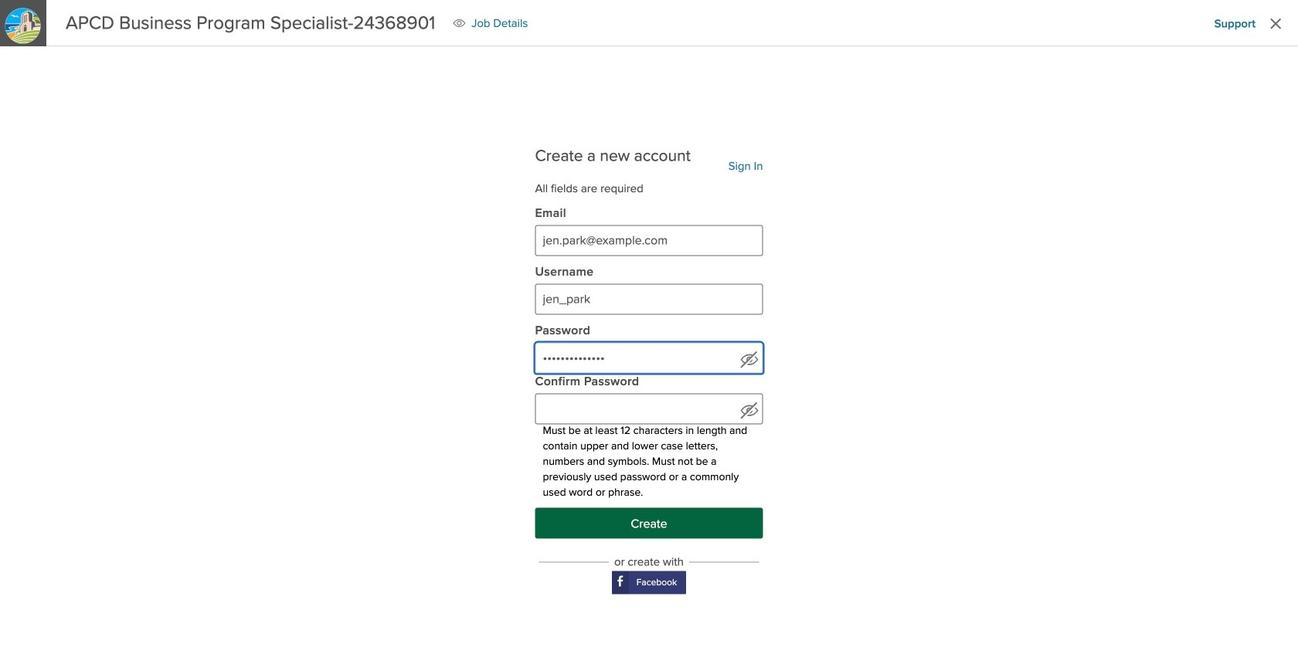 Task type: describe. For each thing, give the bounding box(es) containing it.
click to show the password image for second  "password field"
[[740, 401, 759, 420]]

xs image
[[453, 17, 466, 29]]

2   password field from the top
[[535, 394, 763, 425]]



Task type: vqa. For each thing, say whether or not it's contained in the screenshot.
the Click to show the password image related to first  password field from the top of the page
yes



Task type: locate. For each thing, give the bounding box(es) containing it.
0 vertical spatial   password field
[[535, 343, 763, 374]]

1 vertical spatial   password field
[[535, 394, 763, 425]]

None text field
[[535, 225, 763, 256], [535, 284, 763, 315], [535, 225, 763, 256], [535, 284, 763, 315]]

1   password field from the top
[[535, 343, 763, 374]]

1 click to show the password image from the top
[[740, 350, 759, 369]]

2 click to show the password image from the top
[[740, 401, 759, 420]]

county of san diego image
[[0, 3, 46, 49]]

click to show the password image for second  "password field" from the bottom
[[740, 350, 759, 369]]

  password field
[[535, 343, 763, 374], [535, 394, 763, 425]]

0 vertical spatial click to show the password image
[[740, 350, 759, 369]]

click to show the password image
[[740, 350, 759, 369], [740, 401, 759, 420]]

1 vertical spatial click to show the password image
[[740, 401, 759, 420]]



